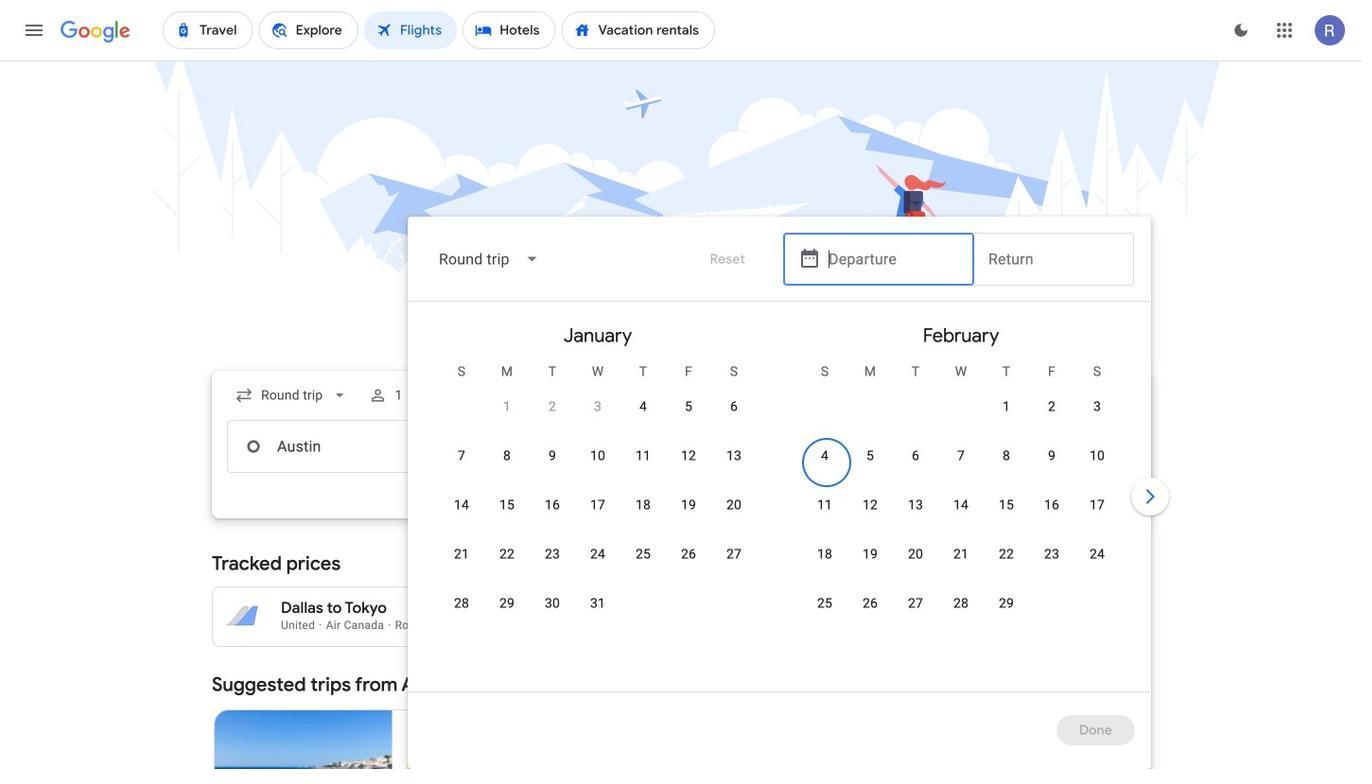 Task type: describe. For each thing, give the bounding box(es) containing it.
mon, feb 5 element
[[867, 447, 874, 465]]

wed, feb 21 element
[[954, 545, 969, 564]]

main menu image
[[23, 19, 45, 42]]

tue, jan 30 element
[[545, 594, 560, 613]]

spirit image
[[408, 765, 423, 769]]

wed, jan 31 element
[[590, 594, 606, 613]]

thu, jan 11 element
[[636, 447, 651, 465]]

wed, jan 10 element
[[590, 447, 606, 465]]

sat, jan 6 element
[[730, 397, 738, 416]]

change appearance image
[[1219, 8, 1264, 53]]

row up wed, feb 28 element
[[802, 536, 1120, 590]]

row up the wed, jan 24 element on the bottom of page
[[439, 487, 757, 541]]

thu, feb 15 element
[[999, 496, 1014, 515]]

1 row group from the left
[[416, 309, 780, 684]]

grid inside the flight search field
[[416, 309, 1143, 703]]

tue, jan 16 element
[[545, 496, 560, 515]]

wed, jan 17 element
[[590, 496, 606, 515]]

sat, feb 17 element
[[1090, 496, 1105, 515]]

fri, feb 23 element
[[1044, 545, 1060, 564]]

suggested trips from austin region
[[212, 662, 1150, 769]]

sun, jan 7 element
[[458, 447, 466, 465]]

wed, jan 3 element
[[594, 397, 602, 416]]

mon, jan 1 element
[[503, 397, 511, 416]]

mon, jan 22 element
[[499, 545, 515, 564]]

row up wed, jan 31 element
[[439, 536, 757, 590]]

sat, feb 10 element
[[1090, 447, 1105, 465]]

row up fri, feb 9 element
[[984, 381, 1120, 438]]

row up the "wed, jan 10" element
[[484, 381, 757, 443]]

tue, feb 13 element
[[908, 496, 923, 515]]

thu, jan 18 element
[[636, 496, 651, 515]]

mon, feb 19 element
[[863, 545, 878, 564]]

2 cell from the left
[[1029, 391, 1075, 436]]

thu, jan 4 element
[[640, 397, 647, 416]]

2 row group from the left
[[780, 309, 1143, 684]]

fri, feb 9 element
[[1048, 447, 1056, 465]]

tue, feb 20 element
[[908, 545, 923, 564]]

sat, jan 27 element
[[727, 545, 742, 564]]

fri, jan 26 element
[[681, 545, 696, 564]]

fri, jan 5 element
[[685, 397, 693, 416]]

3 cell from the left
[[1075, 391, 1120, 436]]

456 US dollars text field
[[784, 599, 819, 618]]

row up the wed, jan 17 element at left bottom
[[439, 438, 757, 492]]

3139 US dollars text field
[[460, 599, 504, 618]]

none text field inside the flight search field
[[227, 420, 494, 473]]

1 cell from the left
[[984, 391, 1029, 436]]

mon, jan 29 element
[[499, 594, 515, 613]]

wed, feb 7 element
[[957, 447, 965, 465]]

tue, jan 2 element
[[549, 397, 556, 416]]



Task type: vqa. For each thing, say whether or not it's contained in the screenshot.
794
no



Task type: locate. For each thing, give the bounding box(es) containing it.
sat, jan 13 element
[[727, 447, 742, 465]]

mon, feb 12 element
[[863, 496, 878, 515]]

None field
[[424, 237, 555, 282], [227, 378, 357, 413], [424, 237, 555, 282], [227, 378, 357, 413]]

wed, feb 28 element
[[954, 594, 969, 613]]

row up wed, feb 21 element
[[802, 487, 1120, 541]]

sun, feb 4 element
[[821, 447, 829, 465]]

Return text field
[[989, 234, 1119, 285], [989, 421, 1119, 472]]

sun, feb 25 element
[[817, 594, 833, 613]]

departure text field for 2nd return text box from the bottom of the the flight search field
[[829, 234, 959, 285]]

grid
[[416, 309, 1143, 703]]

fri, feb 16 element
[[1044, 496, 1060, 515]]

row
[[484, 381, 757, 443], [984, 381, 1120, 438], [439, 438, 757, 492], [802, 438, 1120, 492], [439, 487, 757, 541], [802, 487, 1120, 541], [439, 536, 757, 590], [802, 536, 1120, 590], [439, 586, 621, 640], [802, 586, 1029, 640]]

mon, jan 8 element
[[503, 447, 511, 465]]

tracked prices region
[[212, 541, 1150, 647]]

row down tue, feb 20 element
[[802, 586, 1029, 640]]

thu, jan 25 element
[[636, 545, 651, 564]]

sat, feb 24 element
[[1090, 545, 1105, 564]]

0 vertical spatial departure text field
[[829, 234, 959, 285]]

2 departure text field from the top
[[829, 421, 959, 472]]

thu, feb 8 element
[[1003, 447, 1010, 465]]

sun, jan 28 element
[[454, 594, 469, 613]]

sat, jan 20 element
[[727, 496, 742, 515]]

cell up thu, feb 8 element
[[984, 391, 1029, 436]]

1 return text field from the top
[[989, 234, 1119, 285]]

thu, feb 29 element
[[999, 594, 1014, 613]]

1 vertical spatial return text field
[[989, 421, 1119, 472]]

row down mon, jan 22 element
[[439, 586, 621, 640]]

tue, jan 9 element
[[549, 447, 556, 465]]

cell
[[984, 391, 1029, 436], [1029, 391, 1075, 436], [1075, 391, 1120, 436]]

sun, feb 18 element
[[817, 545, 833, 564]]

Departure text field
[[829, 234, 959, 285], [829, 421, 959, 472]]

mon, feb 26 element
[[863, 594, 878, 613]]

next image
[[1128, 474, 1173, 519]]

mon, jan 15 element
[[499, 496, 515, 515]]

row up wed, feb 14 'element'
[[802, 438, 1120, 492]]

sun, feb 11 element
[[817, 496, 833, 515]]

cell up sat, feb 10 element
[[1075, 391, 1120, 436]]

tue, jan 23 element
[[545, 545, 560, 564]]

wed, jan 24 element
[[590, 545, 606, 564]]

fri, jan 19 element
[[681, 496, 696, 515]]

1 departure text field from the top
[[829, 234, 959, 285]]

row group
[[416, 309, 780, 684], [780, 309, 1143, 684]]

cell up fri, feb 9 element
[[1029, 391, 1075, 436]]

departure text field for second return text box
[[829, 421, 959, 472]]

thu, feb 22 element
[[999, 545, 1014, 564]]

0 vertical spatial return text field
[[989, 234, 1119, 285]]

tue, feb 6 element
[[912, 447, 920, 465]]

sun, jan 14 element
[[454, 496, 469, 515]]

1 vertical spatial departure text field
[[829, 421, 959, 472]]

Flight search field
[[197, 217, 1173, 769]]

sun, jan 21 element
[[454, 545, 469, 564]]

None text field
[[227, 420, 494, 473]]

fri, jan 12 element
[[681, 447, 696, 465]]

2 return text field from the top
[[989, 421, 1119, 472]]

tue, feb 27 element
[[908, 594, 923, 613]]

wed, feb 14 element
[[954, 496, 969, 515]]



